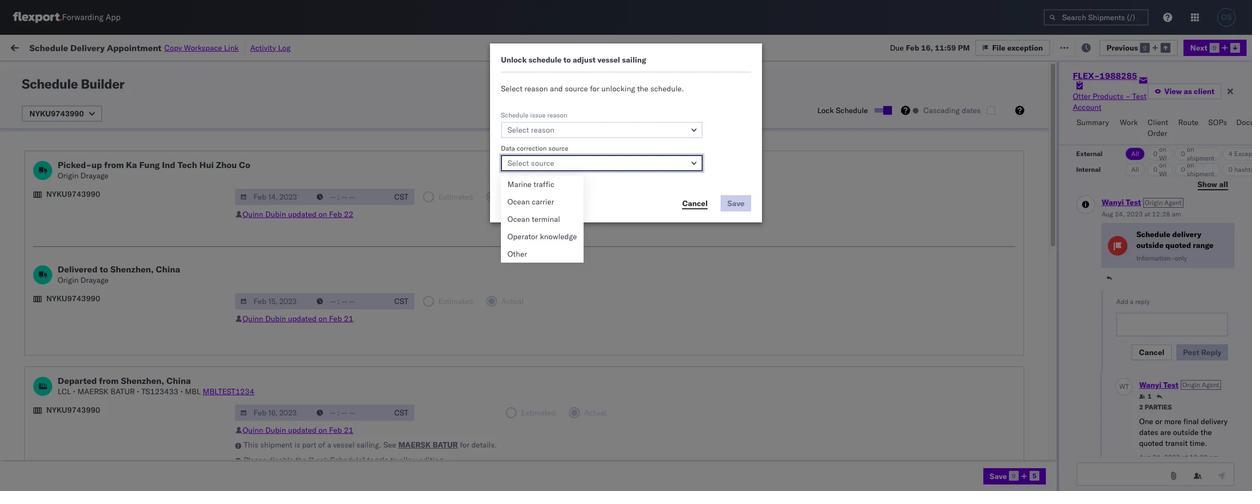 Task type: describe. For each thing, give the bounding box(es) containing it.
lock schedule
[[817, 106, 868, 115]]

0 horizontal spatial work
[[119, 42, 138, 52]]

thailand for schedule delivery appointment
[[476, 169, 506, 179]]

air for 9:00 am pst, feb 25, 2023
[[392, 361, 402, 371]]

2 cst from the top
[[394, 296, 408, 306]]

1 vertical spatial source
[[548, 144, 568, 152]]

9:30 am pst, feb 24, 2023
[[205, 313, 304, 323]]

0 vertical spatial bookings test consignee
[[560, 265, 646, 275]]

agent for wanyi test origin agent aug 24, 2023 at 12:28 am
[[1164, 199, 1182, 207]]

2 schedule pickup from los angeles, ca link from the top
[[25, 264, 159, 275]]

next button
[[1184, 39, 1247, 56]]

Select source text field
[[501, 155, 703, 171]]

2 wi from the top
[[1147, 457, 1155, 466]]

5 schedule pickup from los angeles, ca link from the top
[[25, 432, 159, 442]]

flex- for 017482927423
[[790, 361, 813, 371]]

1 horizontal spatial of
[[318, 440, 325, 450]]

upload proof of delivery link
[[25, 360, 109, 371]]

work button
[[1116, 113, 1143, 145]]

flxt00001977428a for schedule pickup from los angeles, ca
[[959, 217, 1034, 227]]

shipment for 4 excep
[[1187, 154, 1215, 162]]

more
[[1164, 417, 1182, 427]]

batch action
[[1191, 42, 1238, 52]]

confirm pickup from los angeles, ca for china
[[25, 289, 155, 298]]

4 excep
[[1229, 150, 1252, 158]]

11 resize handle column header from the left
[[1186, 84, 1199, 491]]

angeles, for 3rd schedule pickup from los angeles, ca link from the bottom
[[117, 384, 147, 394]]

1 7:30 from the top
[[205, 217, 222, 227]]

los for schedule pickup from los angeles international airport link
[[103, 140, 115, 149]]

1 horizontal spatial 1988285
[[1100, 70, 1137, 81]]

0 horizontal spatial a
[[327, 440, 331, 450]]

marine traffic
[[507, 179, 554, 189]]

to inside delivered to shenzhen, china origin drayage
[[100, 264, 108, 275]]

1 flexport demo consignee from the top
[[560, 409, 649, 419]]

12:00 pm pst, feb 20, 2023
[[205, 193, 309, 203]]

11:59 left "please"
[[205, 457, 227, 466]]

1 team from the top
[[1157, 74, 1174, 83]]

choi for confirm pickup from los angeles, ca
[[1154, 289, 1170, 299]]

11:59 up 9:30
[[205, 289, 227, 299]]

part
[[302, 440, 316, 450]]

maersk batur link
[[398, 439, 458, 450]]

client for client name
[[560, 88, 577, 96]]

quoted inside the one or more final delivery dates are outside the quoted transit time. aug 24, 2023 at 12:28 am
[[1139, 439, 1163, 448]]

are
[[1160, 428, 1171, 438]]

4 schedule pickup from los angeles, ca link from the top
[[25, 408, 159, 419]]

flex- for flxt00001977428a
[[790, 241, 813, 251]]

12 resize handle column header from the left
[[1224, 84, 1237, 491]]

1 assignment from the top
[[1176, 74, 1215, 83]]

0 horizontal spatial file exception
[[992, 43, 1043, 52]]

4 resize handle column header from the left
[[457, 84, 471, 491]]

schedule inside the schedule delivery outside quoted range information-only
[[1136, 230, 1170, 239]]

2 parties
[[1139, 403, 1172, 411]]

cst for ts123433
[[394, 408, 408, 418]]

data correction source
[[501, 144, 568, 152]]

import work
[[92, 42, 138, 52]]

0 horizontal spatial 16,
[[276, 122, 288, 131]]

client
[[1194, 86, 1215, 96]]

western for schedule delivery appointment
[[737, 169, 765, 179]]

1 horizontal spatial maersk
[[398, 440, 431, 450]]

jaehyung for confirm pickup from los angeles, ca
[[1120, 289, 1152, 299]]

: for snoozed
[[253, 67, 255, 75]]

agent for wanyi test origin agent
[[1202, 381, 1219, 389]]

from inside picked-up from ka fung ind tech hui zhou co origin drayage
[[104, 159, 124, 170]]

work
[[31, 39, 59, 55]]

1
[[1148, 392, 1152, 401]]

mmm d, yyyy text field for delivered to shenzhen, china
[[235, 293, 312, 309]]

los for 5th schedule pickup from los angeles, ca link from the bottom of the page
[[103, 121, 115, 131]]

1 mar from the top
[[261, 409, 275, 419]]

documents
[[121, 193, 160, 203]]

schedule pickup from los angeles international airport
[[25, 140, 144, 160]]

1 horizontal spatial a
[[1130, 298, 1134, 306]]

wanyi for wanyi test origin agent
[[1139, 380, 1161, 390]]

1 vertical spatial bookings test consignee
[[643, 457, 730, 466]]

from inside schedule pickup from los angeles international airport
[[85, 140, 101, 149]]

builder
[[81, 76, 124, 92]]

3 test 20 wi team assignment from the top
[[1120, 481, 1215, 490]]

2 updated from the top
[[288, 314, 316, 324]]

the inside the one or more final delivery dates are outside the quoted transit time. aug 24, 2023 at 12:28 am
[[1201, 428, 1212, 438]]

sailing.
[[357, 440, 381, 450]]

ocean fcl for 5th schedule pickup from los angeles, ca link
[[392, 433, 430, 442]]

zhou
[[216, 159, 237, 170]]

upload proof of delivery
[[25, 360, 109, 370]]

mawb1234
[[959, 145, 1002, 155]]

jaehyung for schedule pickup from los angeles, ca
[[1120, 265, 1152, 275]]

1 2, from the top
[[277, 409, 284, 419]]

aug inside the one or more final delivery dates are outside the quoted transit time. aug 24, 2023 at 12:28 am
[[1139, 453, 1151, 461]]

0 vertical spatial the
[[637, 84, 648, 94]]

2 resize handle column header from the left
[[329, 84, 342, 491]]

show all
[[1198, 179, 1228, 189]]

1 horizontal spatial cancel
[[1139, 348, 1165, 358]]

hong
[[476, 98, 494, 107]]

3 schedule delivery appointment from the top
[[25, 456, 134, 466]]

hashta
[[1235, 165, 1252, 174]]

0 horizontal spatial otter
[[560, 122, 578, 131]]

1 test from the top
[[1120, 74, 1134, 83]]

w t
[[1119, 382, 1129, 390]]

(0)
[[177, 42, 191, 52]]

1 confirm from the top
[[25, 97, 53, 107]]

ocean fcl for second schedule pickup from los angeles, ca link from the bottom
[[392, 409, 430, 419]]

2 fcl from the top
[[416, 409, 430, 419]]

21 for delivered to shenzhen, china
[[344, 314, 353, 324]]

9:30
[[205, 313, 222, 323]]

china inside departed from shenzhen, china lcl • maersk batur • ts123433 • mbl mbltest1234
[[166, 375, 191, 386]]

action
[[1214, 42, 1238, 52]]

quinn dubin updated on feb 22
[[243, 209, 353, 219]]

origin inside picked-up from ka fung ind tech hui zhou co origin drayage
[[58, 171, 79, 181]]

205 on track
[[251, 42, 295, 52]]

1 horizontal spatial flex-1988285
[[1073, 70, 1137, 81]]

flex- for mawb1234
[[790, 145, 813, 155]]

1 vertical spatial wanyi test button
[[1139, 380, 1179, 390]]

angeles, for the confirm pickup from los angeles, ca link related to hong kong sar china
[[112, 97, 142, 107]]

1 demu1232567 from the top
[[931, 456, 986, 466]]

one or more final delivery dates are outside the quoted transit time. aug 24, 2023 at 12:28 am
[[1139, 417, 1228, 461]]

2 confirm from the top
[[25, 289, 53, 298]]

wanyi test origin agent
[[1139, 380, 1219, 390]]

adjust
[[573, 55, 596, 65]]

angeles, for second schedule pickup from los angeles, ca link from the bottom
[[117, 408, 147, 418]]

0 horizontal spatial bookings
[[560, 265, 592, 275]]

ocean fcl for china's the confirm pickup from los angeles, ca link
[[392, 289, 430, 299]]

3 confirm from the top
[[25, 312, 53, 322]]

from inside departed from shenzhen, china lcl • maersk batur • ts123433 • mbl mbltest1234
[[99, 375, 119, 386]]

2 horizontal spatial for
[[590, 84, 599, 94]]

international
[[25, 150, 69, 160]]

2 test 20 wi team assignment from the top
[[1120, 457, 1215, 466]]

origin inside wanyi test origin agent aug 24, 2023 at 12:28 am
[[1145, 199, 1163, 207]]

1 horizontal spatial vessel
[[597, 55, 620, 65]]

1 7:30 pm pst, feb 21, 2023 from the top
[[205, 217, 304, 227]]

am for 9:00
[[224, 361, 236, 371]]

1 vertical spatial cancel button
[[1131, 345, 1172, 361]]

2 demu1232567 from the top
[[931, 480, 986, 490]]

24, inside wanyi test origin agent aug 24, 2023 at 12:28 am
[[1115, 210, 1125, 218]]

operator knowledge
[[507, 232, 577, 242]]

2 • from the left
[[137, 387, 139, 397]]

9 resize handle column header from the left
[[941, 84, 954, 491]]

schedule"
[[330, 455, 365, 465]]

operator for operator knowledge
[[507, 232, 538, 242]]

8 resize handle column header from the left
[[857, 84, 870, 491]]

quinn dubin updated on feb 22 button
[[243, 209, 353, 219]]

1 schedule pickup from los angeles, ca from the top
[[25, 121, 159, 131]]

account inside otter products - test account
[[1073, 102, 1102, 112]]

all button for external
[[1126, 147, 1146, 160]]

time.
[[1190, 439, 1207, 448]]

2 ocean lcl from the top
[[392, 217, 430, 227]]

quinn dubin updated on feb 21 for delivered to shenzhen, china
[[243, 314, 353, 324]]

upload customs clearance documents
[[25, 193, 160, 203]]

test inside otter products - test account
[[1132, 91, 1147, 101]]

los for china's the confirm pickup from los angeles, ca link
[[98, 289, 110, 298]]

1 horizontal spatial file
[[1066, 42, 1079, 52]]

confirm pickup from los angeles, ca link for china
[[25, 288, 155, 299]]

2 11:59 pm pst, mar 2, 2023 from the top
[[205, 433, 305, 442]]

filtered by:
[[11, 67, 50, 76]]

0 horizontal spatial 1988285
[[813, 122, 846, 131]]

schedule delivery appointment for 12:30
[[25, 169, 134, 179]]

3 schedule delivery appointment button from the top
[[25, 456, 134, 467]]

3 ocean lcl from the top
[[392, 241, 430, 251]]

correction
[[517, 144, 547, 152]]

12:30 for schedule delivery appointment
[[205, 169, 227, 179]]

1 vertical spatial work
[[1120, 117, 1138, 127]]

6 schedule pickup from los angeles, ca from the top
[[25, 432, 159, 442]]

nyku9743990 button
[[22, 106, 102, 122]]

flex-2006134
[[790, 98, 846, 107]]

am inside the one or more final delivery dates are outside the quoted transit time. aug 24, 2023 at 12:28 am
[[1210, 453, 1218, 461]]

schedule delivery outside quoted range information-only
[[1136, 230, 1214, 262]]

3 jaehyung from the top
[[1120, 337, 1152, 347]]

airport
[[71, 150, 95, 160]]

759 at risk
[[200, 42, 238, 52]]

11:59 right due
[[935, 43, 956, 52]]

11:59 left this
[[205, 433, 227, 442]]

: for status
[[79, 67, 81, 75]]

os
[[1221, 13, 1232, 21]]

delivery inside the schedule delivery outside quoted range information-only
[[1172, 230, 1201, 239]]

picked-up from ka fung ind tech hui zhou co origin drayage
[[58, 159, 250, 181]]

1 demo from the top
[[590, 409, 610, 419]]

17, for schedule delivery appointment
[[276, 169, 288, 179]]

wi for internal
[[1159, 170, 1167, 178]]

delivered
[[58, 264, 97, 275]]

flex-1988285 link
[[1073, 70, 1137, 81]]

wanyi for wanyi test origin agent aug 24, 2023 at 12:28 am
[[1102, 198, 1124, 207]]

am inside wanyi test origin agent aug 24, 2023 at 12:28 am
[[1172, 210, 1181, 218]]

shenzhen, for to
[[110, 264, 154, 275]]

unlocking
[[601, 84, 635, 94]]

11:59 pm pst, feb 16, 2023
[[205, 122, 309, 131]]

Select reason text field
[[501, 122, 703, 138]]

departed from shenzhen, china lcl • maersk batur • ts123433 • mbl mbltest1234
[[58, 375, 254, 397]]

upload customs clearance documents link
[[25, 192, 160, 203]]

5 schedule pickup from los angeles, ca from the top
[[25, 408, 159, 418]]

3 fcl from the top
[[416, 433, 430, 442]]

parties
[[1145, 403, 1172, 411]]

link
[[224, 43, 239, 52]]

24, inside the one or more final delivery dates are outside the quoted transit time. aug 24, 2023 at 12:28 am
[[1152, 453, 1163, 461]]

test inside wanyi test origin agent aug 24, 2023 at 12:28 am
[[1126, 198, 1141, 207]]

in
[[163, 67, 169, 75]]

0 horizontal spatial exception
[[1007, 43, 1043, 52]]

2 flexport demo consignee from the top
[[560, 457, 649, 466]]

205
[[251, 42, 265, 52]]

1 • from the left
[[73, 387, 76, 397]]

origin inside button
[[476, 88, 494, 96]]

2 bicu1234565, demu1232567 from the top
[[875, 480, 986, 490]]

3 20 from the top
[[1136, 481, 1145, 490]]

0 horizontal spatial the
[[295, 455, 307, 465]]

mbl
[[185, 387, 201, 397]]

2 mar from the top
[[261, 433, 275, 442]]

quinn dubin updated on feb 21 button for departed from shenzhen, china
[[243, 425, 353, 435]]

12:30 pm pst, feb 17, 2023 for schedule delivery appointment
[[205, 169, 309, 179]]

updated for ts123433
[[288, 425, 316, 435]]

origin country button
[[471, 85, 543, 96]]

name
[[579, 88, 596, 96]]

snoozed : no
[[227, 67, 266, 75]]

maeu1234567
[[875, 241, 930, 251]]

unlock schedule to adjust vessel sailing
[[501, 55, 646, 65]]

confirm pickup from los angeles, ca button for china
[[25, 288, 155, 300]]

schedule delivery appointment for 7:30
[[25, 241, 134, 250]]

0 horizontal spatial vessel
[[333, 440, 355, 450]]

1 horizontal spatial to
[[390, 455, 397, 465]]

batch action button
[[1174, 39, 1245, 55]]

consignee inside button
[[643, 88, 675, 96]]

1 20 from the top
[[1136, 74, 1145, 83]]

app
[[106, 12, 121, 23]]

0 vertical spatial mbltest1234
[[959, 122, 1011, 131]]

0 vertical spatial reason
[[525, 84, 548, 94]]

docu button
[[1232, 113, 1252, 145]]

4 ocean fcl from the top
[[392, 457, 430, 466]]

1 bicu1234565, from the top
[[875, 456, 929, 466]]

3 2, from the top
[[277, 457, 284, 466]]

maersk inside departed from shenzhen, china lcl • maersk batur • ts123433 • mbl mbltest1234
[[77, 387, 109, 397]]

quinn dubin updated on feb 21 for departed from shenzhen, china
[[243, 425, 353, 435]]

1 horizontal spatial exception
[[1081, 42, 1117, 52]]

view as client
[[1164, 86, 1215, 96]]

1 bicu1234565, demu1232567 from the top
[[875, 456, 986, 466]]

summary
[[1077, 117, 1109, 127]]

flex- for --
[[790, 457, 813, 466]]

0 vertical spatial wanyi test button
[[1102, 198, 1141, 207]]

2 horizontal spatial otter
[[1073, 91, 1091, 101]]

at inside wanyi test origin agent aug 24, 2023 at 12:28 am
[[1145, 210, 1150, 218]]

2 test from the top
[[1120, 457, 1134, 466]]

delivered to shenzhen, china origin drayage
[[58, 264, 180, 285]]

flex-2150210
[[790, 361, 846, 371]]

2 vertical spatial for
[[460, 440, 470, 450]]

3 team from the top
[[1157, 481, 1174, 490]]

view as client button
[[1148, 83, 1222, 100]]

client order
[[1148, 117, 1168, 138]]

1 horizontal spatial file exception
[[1066, 42, 1117, 52]]

12:28 inside wanyi test origin agent aug 24, 2023 at 12:28 am
[[1152, 210, 1170, 218]]

1 schedule pickup from los angeles, ca link from the top
[[25, 120, 159, 131]]

017482927423
[[959, 361, 1016, 371]]

sops
[[1208, 117, 1227, 127]]

2 bicu1234565, from the top
[[875, 480, 929, 490]]

3 confirm pickup from los angeles, ca from the top
[[25, 312, 155, 322]]

3 choi from the top
[[1154, 337, 1170, 347]]

11:59 up "hui"
[[205, 122, 227, 131]]

add a reply
[[1116, 298, 1150, 306]]

2 vertical spatial shipment
[[260, 440, 292, 450]]

0 vertical spatial source
[[565, 84, 588, 94]]

3 schedule pickup from los angeles, ca button from the top
[[25, 408, 159, 420]]

client for client order
[[1148, 117, 1168, 127]]

1 flexport from the top
[[560, 409, 588, 419]]

all for internal
[[1132, 165, 1140, 174]]

shenzhen, for from
[[121, 375, 164, 386]]

ocean carrier
[[507, 197, 554, 207]]

schedule delivery appointment link for 7:30 pm pst, feb 21, 2023
[[25, 240, 134, 251]]

delivery inside button
[[81, 360, 109, 370]]

2 team from the top
[[1157, 457, 1174, 466]]

see
[[383, 440, 396, 450]]

11:59 right mbl
[[205, 385, 227, 395]]

1 vertical spatial bookings
[[643, 457, 675, 466]]

2 assignment from the top
[[1176, 457, 1215, 466]]

testmbl123
[[959, 98, 1007, 107]]

5 resize handle column header from the left
[[541, 84, 554, 491]]

1 vertical spatial batur
[[433, 440, 458, 450]]

this
[[244, 440, 258, 450]]

angeles, for 5th schedule pickup from los angeles, ca link from the bottom of the page
[[117, 121, 147, 131]]

1 schedule pickup from los angeles, ca button from the top
[[25, 120, 159, 132]]

data
[[501, 144, 515, 152]]

4 schedule pickup from los angeles, ca from the top
[[25, 384, 159, 394]]

3 resize handle column header from the left
[[374, 84, 387, 491]]

0 horizontal spatial 24,
[[272, 313, 284, 323]]

digital for schedule pickup from los angeles international airport
[[767, 145, 790, 155]]

lcl inside departed from shenzhen, china lcl • maersk batur • ts123433 • mbl mbltest1234
[[58, 387, 71, 397]]

1977428
[[813, 241, 846, 251]]

snoozed
[[227, 67, 253, 75]]

1 fcl from the top
[[416, 289, 430, 299]]

external
[[1077, 150, 1103, 158]]

3 schedule delivery appointment link from the top
[[25, 456, 134, 466]]

2 dubin from the top
[[265, 314, 286, 324]]

10 resize handle column header from the left
[[1102, 84, 1115, 491]]

origin inside delivered to shenzhen, china origin drayage
[[58, 275, 79, 285]]

show all button
[[1191, 176, 1235, 193]]

1 21, from the top
[[271, 217, 283, 227]]

1 vertical spatial flex-1988285
[[790, 122, 846, 131]]

2023 inside the one or more final delivery dates are outside the quoted transit time. aug 24, 2023 at 12:28 am
[[1164, 453, 1180, 461]]

confirm pickup from los angeles, ca link for hong kong sar china
[[25, 97, 155, 107]]

0 vertical spatial cancel
[[682, 198, 708, 208]]

updated for co
[[288, 209, 316, 219]]

1 vertical spatial reason
[[547, 111, 567, 119]]

schedule inside schedule pickup from los angeles international airport
[[25, 140, 57, 149]]

1 vertical spatial otter products - test account
[[560, 122, 664, 131]]

4 fcl from the top
[[416, 457, 430, 466]]

2 schedule pickup from los angeles, ca from the top
[[25, 217, 159, 227]]

2 20 from the top
[[1136, 457, 1145, 466]]

2 quinn from the top
[[243, 314, 263, 324]]

0 vertical spatial cancel button
[[676, 195, 714, 212]]

1 resize handle column header from the left
[[186, 84, 199, 491]]

this shipment is part of a vessel sailing. see maersk batur for details.
[[244, 440, 497, 450]]

kong
[[496, 98, 514, 107]]

2 7:30 pm pst, feb 21, 2023 from the top
[[205, 241, 304, 251]]



Task type: locate. For each thing, give the bounding box(es) containing it.
drayage down up
[[81, 171, 108, 181]]

one
[[1139, 417, 1153, 427]]

flexport. image
[[13, 12, 62, 23]]

confirm pickup from los angeles, ca button for hong kong sar china
[[25, 97, 155, 109]]

0 vertical spatial bicu1234565, demu1232567
[[875, 456, 986, 466]]

1 21 from the top
[[344, 314, 353, 324]]

1 vertical spatial assignment
[[1176, 457, 1215, 466]]

select reason and source for unlocking the schedule.
[[501, 84, 684, 94]]

17,
[[276, 145, 288, 155], [276, 169, 288, 179]]

origin inside wanyi test origin agent
[[1182, 381, 1200, 389]]

please
[[244, 455, 266, 465]]

2 vertical spatial confirm pickup from los angeles, ca
[[25, 312, 155, 322]]

add
[[1116, 298, 1128, 306]]

drayage inside delivered to shenzhen, china origin drayage
[[81, 275, 108, 285]]

0 horizontal spatial products
[[580, 122, 611, 131]]

los for the confirm pickup from los angeles, ca link related to hong kong sar china
[[98, 97, 110, 107]]

jaehyung choi - test destination agen for confirm pickup from los angeles, ca
[[1120, 289, 1252, 299]]

confirm pickup from los angeles, ca down workitem button
[[25, 97, 155, 107]]

sops button
[[1204, 113, 1232, 145]]

Search Work text field
[[886, 39, 1005, 55]]

0 vertical spatial jaehyung choi - test destination agen
[[1120, 265, 1252, 275]]

1 wi from the top
[[1147, 74, 1155, 83]]

allow
[[399, 455, 417, 465]]

terminal
[[532, 214, 560, 224]]

1 vertical spatial products
[[580, 122, 611, 131]]

mbltest1234 down "testmbl123"
[[959, 122, 1011, 131]]

upload for upload customs clearance documents
[[25, 193, 50, 203]]

flex-
[[1073, 70, 1100, 81], [790, 98, 813, 107], [790, 122, 813, 131], [790, 145, 813, 155], [790, 241, 813, 251], [790, 361, 813, 371], [790, 457, 813, 466]]

client up the order
[[1148, 117, 1168, 127]]

1 horizontal spatial bookings
[[643, 457, 675, 466]]

2
[[1139, 403, 1143, 411]]

los for second schedule pickup from los angeles, ca link from the bottom
[[103, 408, 115, 418]]

1 horizontal spatial wanyi
[[1139, 380, 1161, 390]]

wanyi down external
[[1102, 198, 1124, 207]]

all for external
[[1132, 150, 1140, 158]]

quoted up only
[[1165, 240, 1191, 250]]

air for 12:00 pm pst, feb 20, 2023
[[392, 193, 402, 203]]

1 schedule delivery appointment button from the top
[[25, 168, 134, 180]]

otter left products,
[[643, 122, 661, 131]]

nyku9743990 for departed from shenzhen, china
[[46, 405, 100, 415]]

client left name
[[560, 88, 577, 96]]

0 vertical spatial 1988285
[[1100, 70, 1137, 81]]

1 horizontal spatial outside
[[1173, 428, 1199, 438]]

confirm pickup from los angeles, ca button
[[25, 97, 155, 109], [25, 288, 155, 300]]

0 vertical spatial for
[[104, 67, 113, 75]]

11:59 pm pst, feb 27, 2023
[[205, 385, 309, 395]]

2 western from the top
[[737, 169, 765, 179]]

dubin down "20,"
[[265, 209, 286, 219]]

ka
[[126, 159, 137, 170]]

and
[[550, 84, 563, 94]]

1 western from the top
[[737, 145, 765, 155]]

1 vertical spatial 12:30 pm pst, feb 17, 2023
[[205, 169, 309, 179]]

2 confirm pickup from los angeles, ca link from the top
[[25, 288, 155, 299]]

11:59 pm pst, mar 2, 2023 down 11:59 pm pst, feb 27, 2023
[[205, 409, 305, 419]]

my work
[[11, 39, 59, 55]]

mbltest1234 inside departed from shenzhen, china lcl • maersk batur • ts123433 • mbl mbltest1234
[[203, 387, 254, 397]]

6 resize handle column header from the left
[[625, 84, 638, 491]]

0 vertical spatial work
[[119, 42, 138, 52]]

2 ocean fcl from the top
[[392, 409, 430, 419]]

actions
[[1205, 88, 1228, 96]]

account
[[1073, 102, 1102, 112], [636, 122, 664, 131], [699, 145, 728, 155], [699, 169, 728, 179], [616, 193, 644, 203], [699, 193, 728, 203], [621, 217, 649, 227], [704, 217, 733, 227], [621, 241, 649, 251], [704, 241, 733, 251], [616, 361, 644, 371], [699, 361, 728, 371]]

3 schedule pickup from los angeles, ca from the top
[[25, 265, 159, 274]]

3 mar from the top
[[261, 457, 275, 466]]

17, for schedule pickup from los angeles international airport
[[276, 145, 288, 155]]

to right delivered
[[100, 264, 108, 275]]

wi up wanyi test origin agent aug 24, 2023 at 12:28 am
[[1159, 170, 1167, 178]]

operator for operator
[[1120, 88, 1147, 96]]

1 vertical spatial wi
[[1147, 457, 1155, 466]]

outside inside the one or more final delivery dates are outside the quoted transit time. aug 24, 2023 at 12:28 am
[[1173, 428, 1199, 438]]

the left schedule.
[[637, 84, 648, 94]]

integration test account - western digital for schedule pickup from los angeles international airport
[[643, 145, 790, 155]]

1 horizontal spatial products
[[1093, 91, 1124, 101]]

2 vertical spatial to
[[390, 455, 397, 465]]

os button
[[1214, 5, 1239, 30]]

12:28 up the schedule delivery outside quoted range information-only
[[1152, 210, 1170, 218]]

1 vertical spatial 17,
[[276, 169, 288, 179]]

11:59
[[935, 43, 956, 52], [205, 122, 227, 131], [205, 289, 227, 299], [205, 385, 227, 395], [205, 409, 227, 419], [205, 433, 227, 442], [205, 457, 227, 466]]

Search Shipments (/) text field
[[1044, 9, 1149, 26]]

11:59 pm pst, mar 2, 2023 down this
[[205, 457, 305, 466]]

import
[[92, 42, 117, 52]]

2 7:30 from the top
[[205, 241, 222, 251]]

3 assignment from the top
[[1176, 481, 1215, 490]]

2 21 from the top
[[344, 425, 353, 435]]

flex-1988285
[[1073, 70, 1137, 81], [790, 122, 846, 131]]

drayage inside picked-up from ka fung ind tech hui zhou co origin drayage
[[81, 171, 108, 181]]

at up the schedule delivery outside quoted range information-only
[[1145, 210, 1150, 218]]

confirm pickup from los angeles, ca button down workitem button
[[25, 97, 155, 109]]

batur left ts123433
[[111, 387, 135, 397]]

2 schedule pickup from los angeles, ca button from the top
[[25, 264, 159, 276]]

vessel right adjust
[[597, 55, 620, 65]]

0 vertical spatial quoted
[[1165, 240, 1191, 250]]

1 ocean lcl from the top
[[392, 122, 430, 131]]

products inside otter products - test account
[[1093, 91, 1124, 101]]

0 vertical spatial schedule delivery appointment
[[25, 169, 134, 179]]

0 vertical spatial quinn
[[243, 209, 263, 219]]

maersk up allow on the left of the page
[[398, 440, 431, 450]]

-- : -- -- text field for departed from shenzhen, china
[[311, 405, 388, 421]]

1 vertical spatial the
[[1201, 428, 1212, 438]]

resize handle column header
[[186, 84, 199, 491], [329, 84, 342, 491], [374, 84, 387, 491], [457, 84, 471, 491], [541, 84, 554, 491], [625, 84, 638, 491], [754, 84, 767, 491], [857, 84, 870, 491], [941, 84, 954, 491], [1102, 84, 1115, 491], [1186, 84, 1199, 491], [1224, 84, 1237, 491]]

0 vertical spatial flxt00001977428a
[[959, 217, 1034, 227]]

shenzhen, inside delivered to shenzhen, china origin drayage
[[110, 264, 154, 275]]

choi down information-
[[1154, 265, 1170, 275]]

0 vertical spatial air
[[392, 145, 402, 155]]

0 vertical spatial vessel
[[597, 55, 620, 65]]

blocked,
[[134, 67, 161, 75]]

all up wanyi test origin agent aug 24, 2023 at 12:28 am
[[1132, 165, 1140, 174]]

1 horizontal spatial otter
[[643, 122, 661, 131]]

11:59 down mbltest1234 button
[[205, 409, 227, 419]]

vessel up please disable the "lock schedule" toggle to allow editing.
[[333, 440, 355, 450]]

1 confirm pickup from los angeles, ca link from the top
[[25, 97, 155, 107]]

2 vertical spatial cst
[[394, 408, 408, 418]]

0 vertical spatial outside
[[1136, 240, 1164, 250]]

at inside the one or more final delivery dates are outside the quoted transit time. aug 24, 2023 at 12:28 am
[[1182, 453, 1188, 461]]

choi up wanyi test origin agent in the bottom of the page
[[1154, 337, 1170, 347]]

quinn down 12:00 pm pst, feb 20, 2023
[[243, 209, 263, 219]]

None text field
[[1077, 462, 1235, 486]]

1 cst from the top
[[394, 192, 408, 202]]

17, down the 11:59 pm pst, feb 16, 2023
[[276, 145, 288, 155]]

1 vertical spatial schedule delivery appointment link
[[25, 240, 134, 251]]

2 jaehyung choi - test destination agen from the top
[[1120, 289, 1252, 299]]

integration test account - western digital for schedule delivery appointment
[[643, 169, 790, 179]]

quinn for ts123433
[[243, 425, 263, 435]]

0 horizontal spatial of
[[72, 360, 79, 370]]

products down name
[[580, 122, 611, 131]]

0 vertical spatial 12:30 pm pst, feb 17, 2023
[[205, 145, 309, 155]]

thailand left correction
[[476, 145, 506, 155]]

2 vertical spatial the
[[295, 455, 307, 465]]

None text field
[[1116, 313, 1228, 337]]

1988285 down lock in the top of the page
[[813, 122, 846, 131]]

1 horizontal spatial aug
[[1139, 453, 1151, 461]]

confirm pickup from los angeles, ca link down delivered
[[25, 288, 155, 299]]

upload left proof
[[25, 360, 50, 370]]

of right part
[[318, 440, 325, 450]]

shenzhen, inside departed from shenzhen, china lcl • maersk batur • ts123433 • mbl mbltest1234
[[121, 375, 164, 386]]

0 vertical spatial dubin
[[265, 209, 286, 219]]

2 horizontal spatial to
[[563, 55, 571, 65]]

0 vertical spatial 12:30
[[205, 145, 227, 155]]

at down transit
[[1182, 453, 1188, 461]]

quinn for co
[[243, 209, 263, 219]]

• left ts123433
[[137, 387, 139, 397]]

track
[[277, 42, 295, 52]]

9:00 am pst, feb 25, 2023
[[205, 361, 304, 371]]

batur inside departed from shenzhen, china lcl • maersk batur • ts123433 • mbl mbltest1234
[[111, 387, 135, 397]]

a up "lock
[[327, 440, 331, 450]]

angeles, for 5th schedule pickup from los angeles, ca link
[[117, 432, 147, 442]]

0 vertical spatial quinn dubin updated on feb 21
[[243, 314, 353, 324]]

to left adjust
[[563, 55, 571, 65]]

confirm pickup from los angeles, ca down delivered
[[25, 289, 155, 298]]

1 0 on shipment from the top
[[1181, 145, 1215, 162]]

- inside otter products - test account
[[1126, 91, 1130, 101]]

3 agen from the top
[[1237, 337, 1252, 347]]

list box
[[501, 176, 583, 263]]

1 confirm pickup from los angeles, ca from the top
[[25, 97, 155, 107]]

otter products - test account link
[[1073, 91, 1148, 113]]

otter up summary
[[1073, 91, 1091, 101]]

-- : -- -- text field
[[311, 293, 388, 309], [311, 405, 388, 421]]

quinn dubin updated on feb 21 button for delivered to shenzhen, china
[[243, 314, 353, 324]]

2 confirm pickup from los angeles, ca button from the top
[[25, 288, 155, 300]]

angeles, for china's the confirm pickup from los angeles, ca link
[[112, 289, 142, 298]]

4
[[1229, 150, 1233, 158]]

dubin up disable
[[265, 425, 286, 435]]

all button down work button
[[1126, 147, 1146, 160]]

11:59 pm pst, mar 2, 2023 up "please"
[[205, 433, 305, 442]]

1 vertical spatial demo
[[590, 457, 610, 466]]

copy
[[164, 43, 182, 52]]

of inside upload proof of delivery link
[[72, 360, 79, 370]]

1 vertical spatial confirm pickup from los angeles, ca button
[[25, 288, 155, 300]]

mmm d, yyyy text field down 27, at bottom
[[235, 405, 312, 421]]

2 vertical spatial 20
[[1136, 481, 1145, 490]]

3 schedule pickup from los angeles, ca link from the top
[[25, 384, 159, 395]]

cst for co
[[394, 192, 408, 202]]

upload customs clearance documents button
[[25, 192, 160, 204]]

2023 inside wanyi test origin agent aug 24, 2023 at 12:28 am
[[1127, 210, 1143, 218]]

confirm pickup from los angeles, ca up confirm delivery
[[25, 312, 155, 322]]

3 • from the left
[[180, 387, 183, 397]]

2, left the is
[[277, 433, 284, 442]]

china
[[476, 74, 496, 83], [533, 98, 553, 107], [476, 122, 496, 131], [476, 217, 496, 227], [476, 241, 496, 251], [156, 264, 180, 275], [476, 289, 496, 299], [476, 313, 496, 323], [166, 375, 191, 386], [476, 433, 496, 442], [476, 457, 496, 466]]

western
[[737, 145, 765, 155], [737, 169, 765, 179]]

dubin for co
[[265, 209, 286, 219]]

MMM D, YYYY text field
[[235, 189, 312, 205]]

all button up wanyi test origin agent aug 24, 2023 at 12:28 am
[[1126, 163, 1146, 176]]

0 horizontal spatial for
[[104, 67, 113, 75]]

nyku9743990 inside button
[[29, 109, 84, 119]]

2 2, from the top
[[277, 433, 284, 442]]

air for 12:30 pm pst, feb 17, 2023
[[392, 145, 402, 155]]

17, up "20,"
[[276, 169, 288, 179]]

1 vertical spatial operator
[[507, 232, 538, 242]]

aug inside wanyi test origin agent aug 24, 2023 at 12:28 am
[[1102, 210, 1113, 218]]

0 horizontal spatial to
[[100, 264, 108, 275]]

2 destination from the top
[[1195, 289, 1235, 299]]

origin down picked-
[[58, 171, 79, 181]]

2 horizontal spatial at
[[1182, 453, 1188, 461]]

drayage down delivered
[[81, 275, 108, 285]]

2 -- : -- -- text field from the top
[[311, 405, 388, 421]]

origin down delivered
[[58, 275, 79, 285]]

thailand
[[476, 145, 506, 155], [476, 169, 506, 179]]

shipment for 0 hashta
[[1187, 170, 1215, 178]]

0 vertical spatial otter products - test account
[[1073, 91, 1147, 112]]

0 vertical spatial confirm pickup from los angeles, ca link
[[25, 97, 155, 107]]

1 air from the top
[[392, 145, 402, 155]]

1 dubin from the top
[[265, 209, 286, 219]]

2 0 on wi from the top
[[1154, 161, 1167, 178]]

4 ocean lcl from the top
[[392, 313, 430, 323]]

agent inside wanyi test origin agent
[[1202, 381, 1219, 389]]

jaehyung choi - test destination agen
[[1120, 265, 1252, 275], [1120, 289, 1252, 299], [1120, 337, 1252, 347]]

activity log button
[[250, 41, 291, 54]]

7:30 pm pst, feb 21, 2023
[[205, 217, 304, 227], [205, 241, 304, 251]]

1 vertical spatial wi
[[1159, 170, 1167, 178]]

am
[[1172, 210, 1181, 218], [1210, 453, 1218, 461]]

nyku9743990
[[29, 109, 84, 119], [875, 121, 929, 131], [46, 189, 100, 199], [46, 294, 100, 304], [46, 405, 100, 415]]

nyku9743990 for picked-up from ka fung ind tech hui zhou co
[[46, 189, 100, 199]]

source right correction
[[548, 144, 568, 152]]

-- : -- -- text field
[[311, 189, 388, 205]]

1 vertical spatial jaehyung
[[1120, 289, 1152, 299]]

all
[[1132, 150, 1140, 158], [1132, 165, 1140, 174]]

of right proof
[[72, 360, 79, 370]]

digital for schedule delivery appointment
[[767, 169, 790, 179]]

1 vertical spatial demu1232567
[[931, 480, 986, 490]]

3 quinn from the top
[[243, 425, 263, 435]]

mbltest1234
[[959, 122, 1011, 131], [203, 387, 254, 397]]

1 11:59 pm pst, mar 2, 2023 from the top
[[205, 409, 305, 419]]

-- : -- -- text field for delivered to shenzhen, china
[[311, 293, 388, 309]]

updated up the is
[[288, 425, 316, 435]]

0 on wi for internal
[[1154, 161, 1167, 178]]

shenzhen, right delivered
[[110, 264, 154, 275]]

confirm
[[25, 97, 53, 107], [25, 289, 53, 298], [25, 312, 53, 322], [25, 336, 53, 346]]

1 quinn from the top
[[243, 209, 263, 219]]

client inside button
[[560, 88, 577, 96]]

products down flex-1988285 link
[[1093, 91, 1124, 101]]

1 vertical spatial team
[[1157, 457, 1174, 466]]

1 choi from the top
[[1154, 265, 1170, 275]]

1 vertical spatial agent
[[1202, 381, 1219, 389]]

0 vertical spatial 20
[[1136, 74, 1145, 83]]

2 vertical spatial 2,
[[277, 457, 284, 466]]

0 on wi for external
[[1154, 145, 1167, 162]]

1988285 up otter products - test account link
[[1100, 70, 1137, 81]]

by:
[[39, 67, 50, 76]]

1 vertical spatial outside
[[1173, 428, 1199, 438]]

outside inside the schedule delivery outside quoted range information-only
[[1136, 240, 1164, 250]]

3 11:59 pm pst, mar 2, 2023 from the top
[[205, 457, 305, 466]]

12:28 inside the one or more final delivery dates are outside the quoted transit time. aug 24, 2023 at 12:28 am
[[1190, 453, 1208, 461]]

shenzhen, up ts123433
[[121, 375, 164, 386]]

0 horizontal spatial am
[[1172, 210, 1181, 218]]

agen for confirm pickup from los angeles, ca
[[1237, 289, 1252, 299]]

0 horizontal spatial file
[[992, 43, 1006, 52]]

upload inside button
[[25, 360, 50, 370]]

1 vertical spatial confirm pickup from los angeles, ca link
[[25, 288, 155, 299]]

outside up information-
[[1136, 240, 1164, 250]]

confirm pickup from los angeles, ca for hong kong sar china
[[25, 97, 155, 107]]

at left link
[[217, 42, 223, 52]]

pickup
[[55, 97, 78, 107], [59, 121, 83, 131], [59, 140, 83, 149], [59, 217, 83, 227], [59, 265, 83, 274], [55, 289, 78, 298], [55, 312, 78, 322], [59, 384, 83, 394], [59, 408, 83, 418], [59, 432, 83, 442]]

delivery inside the one or more final delivery dates are outside the quoted transit time. aug 24, 2023 at 12:28 am
[[1201, 417, 1228, 427]]

origin up final
[[1182, 381, 1200, 389]]

759
[[200, 42, 215, 52]]

2 12:30 pm pst, feb 17, 2023 from the top
[[205, 169, 309, 179]]

1 : from the left
[[79, 67, 81, 75]]

mmm d, yyyy text field for departed from shenzhen, china
[[235, 405, 312, 421]]

0 vertical spatial test
[[1120, 74, 1134, 83]]

0 vertical spatial destination
[[1195, 265, 1235, 275]]

3 test from the top
[[1120, 481, 1134, 490]]

china inside delivered to shenzhen, china origin drayage
[[156, 264, 180, 275]]

pickup inside schedule pickup from los angeles international airport
[[59, 140, 83, 149]]

12:30 pm pst, feb 17, 2023 up 12:00 pm pst, feb 20, 2023
[[205, 169, 309, 179]]

los for 3rd schedule pickup from los angeles, ca link from the bottom
[[103, 384, 115, 394]]

quinn dubin updated on feb 21 button down "23,"
[[243, 314, 353, 324]]

• down departed
[[73, 387, 76, 397]]

schedule delivery appointment button for 12:30 pm pst, feb 17, 2023
[[25, 168, 134, 180]]

12:28 down time.
[[1190, 453, 1208, 461]]

0 on shipment for 4
[[1181, 145, 1215, 162]]

1 upload from the top
[[25, 193, 50, 203]]

1 vertical spatial bicu1234565, demu1232567
[[875, 480, 986, 490]]

1 12:30 from the top
[[205, 145, 227, 155]]

0 vertical spatial thailand
[[476, 145, 506, 155]]

21 for departed from shenzhen, china
[[344, 425, 353, 435]]

0 vertical spatial quinn dubin updated on feb 21 button
[[243, 314, 353, 324]]

vietnam for 9:00 am pst, feb 25, 2023
[[476, 361, 504, 371]]

jaehyung choi - test destination agen for schedule pickup from los angeles, ca
[[1120, 265, 1252, 275]]

3 wi from the top
[[1147, 481, 1155, 490]]

4 schedule pickup from los angeles, ca button from the top
[[25, 432, 159, 444]]

1 horizontal spatial cancel button
[[1131, 345, 1172, 361]]

2 schedule delivery appointment from the top
[[25, 241, 134, 250]]

flex-1988285 down lock in the top of the page
[[790, 122, 846, 131]]

for up builder
[[104, 67, 113, 75]]

mmm d, yyyy text field up 9:30 am pst, feb 24, 2023
[[235, 293, 312, 309]]

origin country
[[476, 88, 519, 96]]

0 vertical spatial 16,
[[921, 43, 933, 52]]

1 am from the top
[[224, 313, 236, 323]]

1 vertical spatial to
[[100, 264, 108, 275]]

previous
[[1107, 43, 1138, 52]]

3 jaehyung choi - test destination agen from the top
[[1120, 337, 1252, 347]]

1 vertical spatial thailand
[[476, 169, 506, 179]]

disable
[[268, 455, 293, 465]]

otter down client name
[[560, 122, 578, 131]]

origin up hong
[[476, 88, 494, 96]]

2 confirm pickup from los angeles, ca from the top
[[25, 289, 155, 298]]

1 thailand from the top
[[476, 145, 506, 155]]

3 cst from the top
[[394, 408, 408, 418]]

2 demo from the top
[[590, 457, 610, 466]]

outside
[[1136, 240, 1164, 250], [1173, 428, 1199, 438]]

1 vertical spatial 1988285
[[813, 122, 846, 131]]

filtered
[[11, 67, 37, 76]]

schedule delivery appointment button for 7:30 pm pst, feb 21, 2023
[[25, 240, 134, 252]]

quinn down 11:59 pm pst, feb 23, 2023
[[243, 314, 263, 324]]

client
[[560, 88, 577, 96], [1148, 117, 1168, 127]]

products
[[1093, 91, 1124, 101], [580, 122, 611, 131]]

3 destination from the top
[[1195, 337, 1235, 347]]

forwarding app link
[[13, 12, 121, 23]]

2 vertical spatial schedule delivery appointment button
[[25, 456, 134, 467]]

to left allow on the left of the page
[[390, 455, 397, 465]]

delivery right final
[[1201, 417, 1228, 427]]

21
[[344, 314, 353, 324], [344, 425, 353, 435]]

nyku9743990 for delivered to shenzhen, china
[[46, 294, 100, 304]]

0 horizontal spatial client
[[560, 88, 577, 96]]

shipment
[[1187, 154, 1215, 162], [1187, 170, 1215, 178], [260, 440, 292, 450]]

2 flxt00001977428a from the top
[[959, 241, 1034, 251]]

1 test 20 wi team assignment from the top
[[1120, 74, 1215, 83]]

1 schedule delivery appointment from the top
[[25, 169, 134, 179]]

batur
[[111, 387, 135, 397], [433, 440, 458, 450]]

flex- for mbltest1234
[[790, 122, 813, 131]]

client name button
[[554, 85, 627, 96]]

co
[[239, 159, 250, 170]]

status : ready for work, blocked, in progress
[[60, 67, 198, 75]]

list box containing marine traffic
[[501, 176, 583, 263]]

2 0 on shipment from the top
[[1181, 161, 1215, 178]]

12:30 up 12:00
[[205, 169, 227, 179]]

los for fourth schedule pickup from los angeles, ca link from the bottom
[[103, 265, 115, 274]]

2 vertical spatial test
[[1120, 481, 1134, 490]]

0 horizontal spatial operator
[[507, 232, 538, 242]]

operator inside list box
[[507, 232, 538, 242]]

1 schedule delivery appointment link from the top
[[25, 168, 134, 179]]

origin
[[476, 88, 494, 96], [58, 171, 79, 181], [1145, 199, 1163, 207], [58, 275, 79, 285], [1182, 381, 1200, 389]]

outside down final
[[1173, 428, 1199, 438]]

western for schedule pickup from los angeles international airport
[[737, 145, 765, 155]]

forwarding
[[62, 12, 103, 23]]

operator down flex-1988285 link
[[1120, 88, 1147, 96]]

upload inside button
[[25, 193, 50, 203]]

wi down the order
[[1159, 154, 1167, 162]]

21, down quinn dubin updated on feb 22
[[271, 241, 283, 251]]

agent inside wanyi test origin agent aug 24, 2023 at 12:28 am
[[1164, 199, 1182, 207]]

4 confirm from the top
[[25, 336, 53, 346]]

mbltest1234 down the 9:00
[[203, 387, 254, 397]]

maersk down departed
[[77, 387, 109, 397]]

otter products - test account down flex-1988285 link
[[1073, 91, 1147, 112]]

reason right issue
[[547, 111, 567, 119]]

: left ready
[[79, 67, 81, 75]]

1 vertical spatial dubin
[[265, 314, 286, 324]]

thailand down data
[[476, 169, 506, 179]]

0 vertical spatial flex-1988285
[[1073, 70, 1137, 81]]

wi for external
[[1159, 154, 1167, 162]]

0 on shipment for 0
[[1181, 161, 1215, 178]]

21, down "20,"
[[271, 217, 283, 227]]

2 wi from the top
[[1159, 170, 1167, 178]]

bookings
[[560, 265, 592, 275], [643, 457, 675, 466]]

quinn
[[243, 209, 263, 219], [243, 314, 263, 324], [243, 425, 263, 435]]

flex-1988285 up otter products - test account link
[[1073, 70, 1137, 81]]

previous button
[[1099, 39, 1178, 56]]

12:30 pm pst, feb 17, 2023 for schedule pickup from los angeles international airport
[[205, 145, 309, 155]]

0 horizontal spatial agent
[[1164, 199, 1182, 207]]

confirm pickup from los angeles, ca
[[25, 97, 155, 107], [25, 289, 155, 298], [25, 312, 155, 322]]

2 flexport from the top
[[560, 457, 588, 466]]

editing.
[[419, 455, 445, 465]]

2 vertical spatial wi
[[1147, 481, 1155, 490]]

vietnam for 12:00 pm pst, feb 20, 2023
[[476, 193, 504, 203]]

agen for schedule pickup from los angeles, ca
[[1237, 265, 1252, 275]]

0 vertical spatial flexport
[[560, 409, 588, 419]]

issue
[[530, 111, 546, 119]]

cst
[[394, 192, 408, 202], [394, 296, 408, 306], [394, 408, 408, 418]]

upload proof of delivery button
[[25, 360, 109, 372]]

file exception
[[1066, 42, 1117, 52], [992, 43, 1043, 52]]

destination for schedule pickup from los angeles, ca
[[1195, 265, 1235, 275]]

quinn dubin updated on feb 21 button up the is
[[243, 425, 353, 435]]

schedule pickup from los angeles, ca link
[[25, 120, 159, 131], [25, 264, 159, 275], [25, 384, 159, 395], [25, 408, 159, 419], [25, 432, 159, 442]]

choi for schedule pickup from los angeles, ca
[[1154, 265, 1170, 275]]

llc
[[699, 122, 712, 131]]

flxt00001977428a for confirm pickup from los angeles, ca
[[959, 313, 1034, 323]]

sar
[[516, 98, 531, 107]]

1 horizontal spatial operator
[[1120, 88, 1147, 96]]

angeles, for fourth schedule pickup from los angeles, ca link from the bottom
[[117, 265, 147, 274]]

schedule delivery appointment link for 12:30 pm pst, feb 17, 2023
[[25, 168, 134, 179]]

los inside schedule pickup from los angeles international airport
[[103, 140, 115, 149]]

1 horizontal spatial 12:28
[[1190, 453, 1208, 461]]

12:00
[[205, 193, 227, 203]]

all button for internal
[[1126, 163, 1146, 176]]

2 vertical spatial jaehyung choi - test destination agen
[[1120, 337, 1252, 347]]

0 vertical spatial wanyi
[[1102, 198, 1124, 207]]

2 air from the top
[[392, 193, 402, 203]]

honeywell - test account
[[560, 217, 649, 227], [643, 217, 733, 227], [560, 241, 649, 251], [643, 241, 733, 251]]

work down otter products - test account link
[[1120, 117, 1138, 127]]

1 vietnam from the top
[[476, 193, 504, 203]]

the down the is
[[295, 455, 307, 465]]

client inside button
[[1148, 117, 1168, 127]]

0 vertical spatial at
[[217, 42, 223, 52]]

clearance
[[84, 193, 119, 203]]

0 on shipment up show
[[1181, 161, 1215, 178]]

None checkbox
[[875, 108, 890, 113]]

wanyi up 1
[[1139, 380, 1161, 390]]

schedule.
[[650, 84, 684, 94]]

excep
[[1235, 150, 1252, 158]]

wanyi test origin agent aug 24, 2023 at 12:28 am
[[1102, 198, 1182, 218]]

7:30 pm pst, feb 21, 2023 down 12:00 pm pst, feb 20, 2023
[[205, 217, 304, 227]]

0 vertical spatial schedule delivery appointment button
[[25, 168, 134, 180]]

1 vertical spatial agen
[[1237, 289, 1252, 299]]

for left unlocking
[[590, 84, 599, 94]]

departed
[[58, 375, 97, 386]]

1 vertical spatial flexport
[[560, 457, 588, 466]]

2 agen from the top
[[1237, 289, 1252, 299]]

dubin down "23,"
[[265, 314, 286, 324]]

2 21, from the top
[[271, 241, 283, 251]]

am for 9:30
[[224, 313, 236, 323]]

1 horizontal spatial batur
[[433, 440, 458, 450]]

destination for confirm pickup from los angeles, ca
[[1195, 289, 1235, 299]]

source right and at the left of page
[[565, 84, 588, 94]]

1 drayage from the top
[[81, 171, 108, 181]]

angeles,
[[112, 97, 142, 107], [117, 121, 147, 131], [117, 217, 147, 227], [117, 265, 147, 274], [112, 289, 142, 298], [112, 312, 142, 322], [117, 384, 147, 394], [117, 408, 147, 418], [117, 432, 147, 442]]

thailand for schedule pickup from los angeles international airport
[[476, 145, 506, 155]]

1 12:30 pm pst, feb 17, 2023 from the top
[[205, 145, 309, 155]]

1 vertical spatial quinn
[[243, 314, 263, 324]]

1 confirm pickup from los angeles, ca button from the top
[[25, 97, 155, 109]]

fcl
[[416, 289, 430, 299], [416, 409, 430, 419], [416, 433, 430, 442], [416, 457, 430, 466]]

0 vertical spatial batur
[[111, 387, 135, 397]]

0 vertical spatial wi
[[1147, 74, 1155, 83]]

2 schedule delivery appointment button from the top
[[25, 240, 134, 252]]

schedule
[[529, 55, 562, 65]]

12:30
[[205, 145, 227, 155], [205, 169, 227, 179]]

country
[[496, 88, 519, 96]]

quinn dubin updated on feb 21 down "23,"
[[243, 314, 353, 324]]

forwarding app
[[62, 12, 121, 23]]

MMM D, YYYY text field
[[235, 293, 312, 309], [235, 405, 312, 421]]

2 horizontal spatial •
[[180, 387, 183, 397]]

1 vertical spatial cancel
[[1139, 348, 1165, 358]]

customs
[[52, 193, 82, 203]]

updated down 11:59 pm pst, feb 23, 2023
[[288, 314, 316, 324]]

2 vertical spatial test 20 wi team assignment
[[1120, 481, 1215, 490]]

12:28
[[1152, 210, 1170, 218], [1190, 453, 1208, 461]]

wanyi inside wanyi test origin agent aug 24, 2023 at 12:28 am
[[1102, 198, 1124, 207]]

1 ocean fcl from the top
[[392, 289, 430, 299]]

upload for upload proof of delivery
[[25, 360, 50, 370]]

confirm pickup from los angeles, ca button down delivered
[[25, 288, 155, 300]]

los for 5th schedule pickup from los angeles, ca link
[[103, 432, 115, 442]]

0 vertical spatial wi
[[1159, 154, 1167, 162]]

my
[[11, 39, 28, 55]]

quoted inside the schedule delivery outside quoted range information-only
[[1165, 240, 1191, 250]]



Task type: vqa. For each thing, say whether or not it's contained in the screenshot.
Schedule Delivery Appointment button corresponding to 12:30 PM PST, Feb 17, 2023
yes



